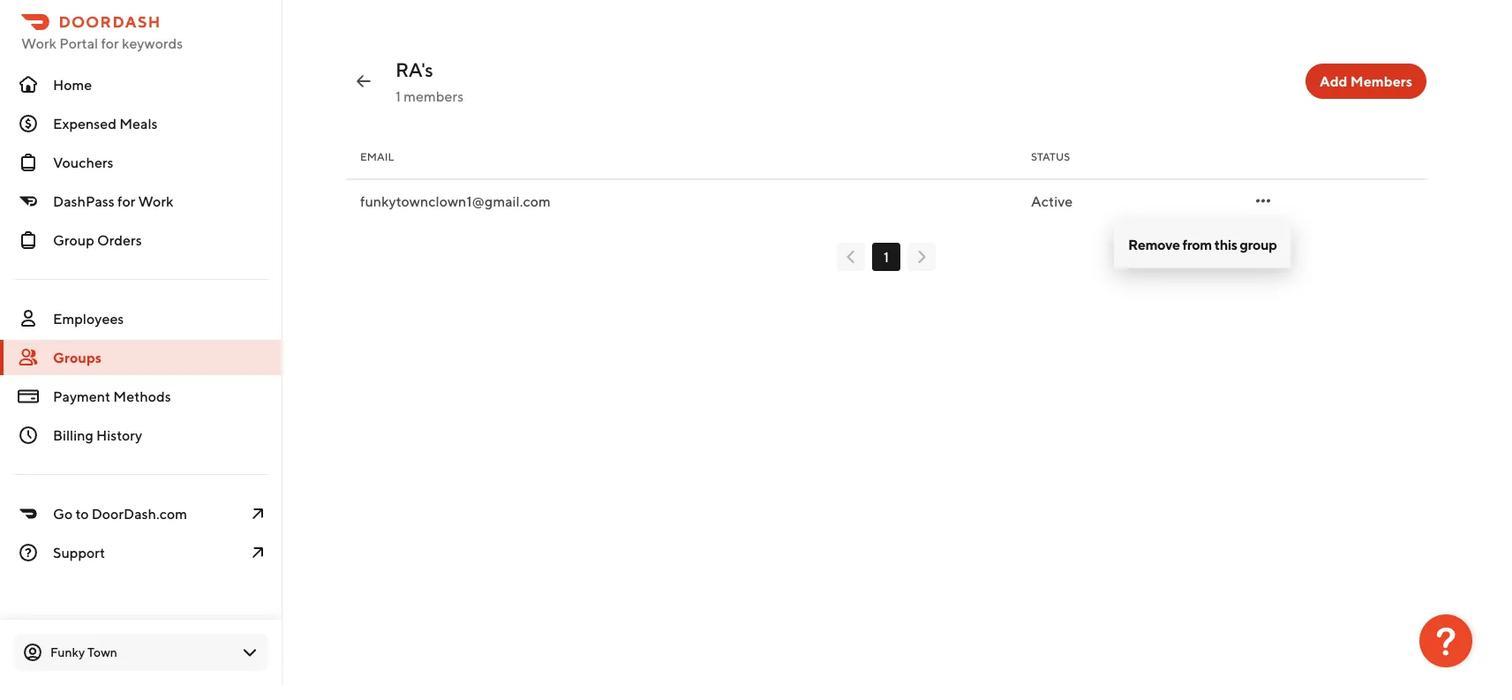 Task type: locate. For each thing, give the bounding box(es) containing it.
funky town
[[50, 645, 117, 660]]

history
[[96, 427, 142, 444]]

row
[[346, 134, 1427, 179], [346, 179, 1427, 222]]

add members
[[1320, 73, 1413, 90]]

remove from this group button
[[1114, 221, 1291, 268]]

payment methods
[[53, 388, 171, 405]]

support
[[53, 544, 105, 561]]

0 vertical spatial 1
[[396, 88, 401, 105]]

orders
[[97, 232, 142, 249]]

1 right go to previous page icon
[[884, 249, 889, 265]]

1
[[396, 88, 401, 105], [884, 249, 889, 265]]

meals
[[119, 115, 158, 132]]

group orders
[[53, 232, 142, 249]]

vouchers link
[[0, 145, 283, 180]]

work up the group orders link
[[138, 193, 173, 210]]

ra's 1 members
[[396, 58, 464, 105]]

billing history
[[53, 427, 142, 444]]

1 down ra's
[[396, 88, 401, 105]]

members
[[1351, 73, 1413, 90]]

table
[[346, 134, 1427, 222]]

1 horizontal spatial work
[[138, 193, 173, 210]]

0 horizontal spatial work
[[21, 35, 57, 52]]

dashpass for work
[[53, 193, 173, 210]]

support link
[[0, 535, 283, 570]]

add
[[1320, 73, 1348, 90]]

0 horizontal spatial 1
[[396, 88, 401, 105]]

dashpass for work link
[[0, 184, 283, 219]]

go
[[53, 505, 73, 522]]

portal
[[59, 35, 98, 52]]

1 horizontal spatial 1
[[884, 249, 889, 265]]

funkytownclown1@gmail.com
[[360, 192, 551, 209]]

for
[[101, 35, 119, 52], [117, 193, 135, 210]]

1 vertical spatial 1
[[884, 249, 889, 265]]

group
[[53, 232, 94, 249]]

1 row from the top
[[346, 134, 1427, 179]]

remove
[[1128, 236, 1180, 253]]

for up "orders"
[[117, 193, 135, 210]]

work left portal
[[21, 35, 57, 52]]

go to previous page image
[[841, 246, 862, 268]]

0 vertical spatial for
[[101, 35, 119, 52]]

vouchers
[[53, 154, 113, 171]]

payment methods link
[[0, 379, 283, 414]]

for right portal
[[101, 35, 119, 52]]

employees link
[[0, 301, 283, 336]]

to
[[75, 505, 89, 522]]

work
[[21, 35, 57, 52], [138, 193, 173, 210]]

1 vertical spatial work
[[138, 193, 173, 210]]

group orders link
[[0, 222, 283, 258]]

status
[[1031, 150, 1070, 162]]

2 row from the top
[[346, 179, 1427, 222]]

go to doordash.com
[[53, 505, 187, 522]]

home
[[53, 76, 92, 93]]

keywords
[[122, 35, 183, 52]]

expensed meals link
[[0, 106, 283, 141]]

actions image
[[1253, 190, 1274, 211]]

all groups image
[[353, 71, 374, 92]]



Task type: vqa. For each thing, say whether or not it's contained in the screenshot.
Groups
yes



Task type: describe. For each thing, give the bounding box(es) containing it.
payment
[[53, 388, 110, 405]]

home link
[[0, 67, 283, 102]]

add members button
[[1306, 64, 1427, 99]]

methods
[[113, 388, 171, 405]]

groups link
[[0, 340, 283, 375]]

open resource center image
[[1420, 615, 1473, 667]]

from
[[1183, 236, 1212, 253]]

group
[[1240, 236, 1277, 253]]

work portal for keywords
[[21, 35, 183, 52]]

billing history link
[[0, 418, 283, 453]]

dashpass
[[53, 193, 115, 210]]

1 inside button
[[884, 249, 889, 265]]

email
[[360, 150, 394, 162]]

remove from this group
[[1128, 236, 1277, 253]]

1 button
[[872, 243, 901, 271]]

expensed
[[53, 115, 117, 132]]

0 vertical spatial work
[[21, 35, 57, 52]]

table containing funkytownclown1@gmail.com
[[346, 134, 1427, 222]]

row containing funkytownclown1@gmail.com
[[346, 179, 1427, 222]]

ra's
[[396, 58, 433, 81]]

groups
[[53, 349, 102, 366]]

1 inside ra's 1 members
[[396, 88, 401, 105]]

billing
[[53, 427, 93, 444]]

members
[[404, 88, 464, 105]]

1 vertical spatial for
[[117, 193, 135, 210]]

town
[[87, 645, 117, 660]]

employees
[[53, 310, 124, 327]]

doordash.com
[[92, 505, 187, 522]]

funky
[[50, 645, 85, 660]]

this
[[1215, 236, 1238, 253]]

row containing email
[[346, 134, 1427, 179]]

expensed meals
[[53, 115, 158, 132]]

go to next page image
[[911, 246, 932, 268]]

go to doordash.com link
[[0, 496, 283, 532]]

active
[[1031, 192, 1073, 209]]



